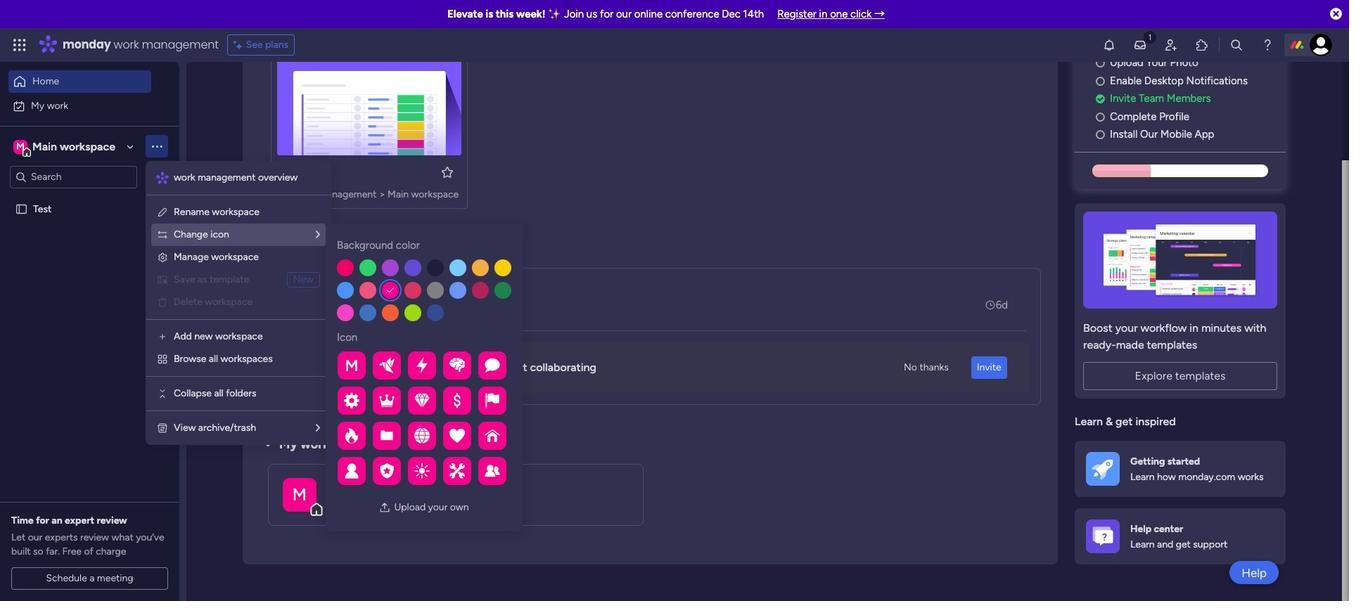 Task type: vqa. For each thing, say whether or not it's contained in the screenshot.
work management > main workspace
yes



Task type: describe. For each thing, give the bounding box(es) containing it.
change icon
[[174, 229, 229, 241]]

workspace selection element
[[13, 138, 118, 157]]

with
[[1245, 321, 1267, 335]]

photo icon image
[[380, 502, 391, 514]]

getting started element
[[1075, 441, 1286, 498]]

upload your photo link
[[1096, 55, 1286, 71]]

ready-
[[1084, 338, 1117, 352]]

made
[[1117, 338, 1145, 352]]

1
[[408, 245, 412, 257]]

2 horizontal spatial m
[[345, 356, 358, 375]]

complete profile
[[1110, 110, 1190, 123]]

Search in workspace field
[[30, 169, 118, 185]]

install our mobile app
[[1110, 128, 1215, 141]]

2 horizontal spatial main
[[388, 189, 409, 201]]

my work button
[[8, 95, 151, 117]]

an
[[52, 515, 62, 527]]

update feed (inbox)
[[279, 243, 397, 259]]

work right component image
[[295, 189, 316, 201]]

inspired
[[1136, 415, 1176, 428]]

add new workspace image
[[157, 331, 168, 343]]

circle o image for install
[[1096, 130, 1105, 140]]

desktop
[[1145, 74, 1184, 87]]

add to favorites image
[[441, 165, 455, 179]]

mobile
[[1161, 128, 1193, 141]]

0 vertical spatial learn
[[1075, 415, 1103, 428]]

is
[[486, 8, 493, 20]]

save as template
[[174, 274, 249, 286]]

background
[[337, 239, 393, 252]]

enable desktop notifications
[[1110, 74, 1248, 87]]

workspace up browse all workspaces
[[215, 331, 263, 343]]

help button
[[1230, 562, 1279, 585]]

delete
[[174, 296, 203, 308]]

own
[[450, 502, 469, 514]]

(inbox)
[[355, 243, 397, 259]]

background color
[[337, 239, 420, 252]]

start
[[504, 361, 528, 375]]

invite team members
[[1110, 92, 1211, 105]]

learn & get inspired
[[1075, 415, 1176, 428]]

no thanks button
[[899, 357, 955, 379]]

upload your photo
[[1110, 57, 1199, 69]]

register in one click → link
[[778, 8, 885, 20]]

browse
[[174, 353, 206, 365]]

invite members image
[[1165, 38, 1179, 52]]

browse all workspaces image
[[157, 354, 168, 365]]

delete workspace menu item
[[157, 294, 320, 311]]

workspace for main workspace
[[60, 140, 115, 153]]

all for collapse
[[214, 388, 224, 400]]

add
[[174, 331, 192, 343]]

schedule a meeting
[[46, 573, 133, 585]]

public board image inside test list box
[[15, 202, 28, 216]]

help center element
[[1075, 509, 1286, 565]]

roy
[[329, 290, 348, 303]]

upload for upload your own
[[394, 502, 426, 514]]

upload for upload your photo
[[1110, 57, 1144, 69]]

inbox image
[[1134, 38, 1148, 52]]

templates image image
[[1088, 212, 1274, 309]]

workspace for rename workspace
[[212, 206, 260, 218]]

invite team members link
[[1096, 91, 1286, 107]]

color
[[396, 239, 420, 252]]

test for top public board image
[[298, 165, 320, 179]]

search everything image
[[1230, 38, 1244, 52]]

folders
[[226, 388, 257, 400]]

m for the right workspace image
[[293, 485, 307, 505]]

one
[[830, 8, 848, 20]]

delete workspace
[[174, 296, 253, 308]]

notifications image
[[1103, 38, 1117, 52]]

works
[[1238, 471, 1264, 483]]

save
[[174, 274, 195, 286]]

schedule
[[46, 573, 87, 585]]

help for help center learn and get support
[[1131, 523, 1152, 535]]

app
[[1195, 128, 1215, 141]]

list arrow image
[[316, 230, 320, 240]]

change
[[174, 229, 208, 241]]

1 vertical spatial review
[[80, 532, 109, 544]]

center
[[1154, 523, 1184, 535]]

far.
[[46, 546, 60, 558]]

select product image
[[13, 38, 27, 52]]

work management overview
[[174, 172, 298, 184]]

invite for team
[[1110, 92, 1137, 105]]

see
[[246, 39, 263, 51]]

register
[[778, 8, 817, 20]]

work up rename
[[174, 172, 195, 184]]

0 vertical spatial our
[[616, 8, 632, 20]]

learn for getting
[[1131, 471, 1155, 483]]

0 vertical spatial workspace image
[[13, 139, 27, 154]]

your for invite
[[397, 361, 420, 375]]

circle o image for upload
[[1096, 58, 1105, 68]]

close update feed (inbox) image
[[260, 243, 277, 260]]

no thanks
[[904, 362, 949, 374]]

→
[[875, 8, 885, 20]]

apps image
[[1196, 38, 1210, 52]]

this
[[496, 8, 514, 20]]

learn for help
[[1131, 539, 1155, 551]]

for inside time for an expert review let our experts review what you've built so far. free of charge
[[36, 515, 49, 527]]

members
[[1167, 92, 1211, 105]]

time
[[11, 515, 34, 527]]

monday.com
[[1179, 471, 1236, 483]]

main for main workspace work management
[[327, 479, 354, 495]]

notifications
[[1187, 74, 1248, 87]]

m for topmost workspace image
[[16, 140, 25, 152]]

getting started learn how monday.com works
[[1131, 456, 1264, 483]]

update
[[279, 243, 322, 259]]

and for get
[[1158, 539, 1174, 551]]

experts
[[45, 532, 78, 544]]

click
[[851, 8, 872, 20]]

a
[[90, 573, 95, 585]]

online
[[635, 8, 663, 20]]

help image
[[1261, 38, 1275, 52]]

brad klo image
[[1310, 34, 1333, 56]]

expert
[[65, 515, 94, 527]]

main workspace
[[32, 140, 115, 153]]

in inside boost your workflow in minutes with ready-made templates
[[1190, 321, 1199, 335]]

archive/trash
[[198, 422, 256, 434]]

my for my work
[[31, 100, 44, 112]]

0 vertical spatial public board image
[[277, 165, 293, 180]]

of
[[84, 546, 93, 558]]

how
[[1158, 471, 1176, 483]]

enable desktop notifications link
[[1096, 73, 1286, 89]]

rename workspace image
[[157, 207, 168, 218]]



Task type: locate. For each thing, give the bounding box(es) containing it.
feed
[[325, 243, 352, 259]]

m inside workspace selection element
[[16, 140, 25, 152]]

1 vertical spatial templates
[[1176, 369, 1226, 383]]

work inside button
[[47, 100, 68, 112]]

help for help
[[1242, 566, 1267, 580]]

team
[[1139, 92, 1165, 105]]

0 vertical spatial for
[[600, 8, 614, 20]]

workspace for main workspace work management
[[357, 479, 418, 495]]

main inside main workspace work management
[[327, 479, 354, 495]]

0 horizontal spatial main
[[32, 140, 57, 153]]

and left start
[[482, 361, 501, 375]]

main inside workspace selection element
[[32, 140, 57, 153]]

monday work management
[[63, 37, 219, 53]]

workspace image down my workspaces
[[283, 478, 317, 512]]

1 image
[[1144, 29, 1157, 45]]

workspace inside main workspace work management
[[357, 479, 418, 495]]

invite your teammates and start collaborating
[[366, 361, 597, 375]]

circle o image down circle o image
[[1096, 130, 1105, 140]]

0 vertical spatial help
[[1131, 523, 1152, 535]]

0 vertical spatial main
[[32, 140, 57, 153]]

1 horizontal spatial workspaces
[[301, 437, 370, 452]]

0 vertical spatial circle o image
[[1096, 58, 1105, 68]]

&
[[1106, 415, 1113, 428]]

workspace
[[60, 140, 115, 153], [411, 189, 459, 201], [212, 206, 260, 218], [211, 251, 259, 263], [205, 296, 253, 308], [215, 331, 263, 343], [357, 479, 418, 495]]

0 vertical spatial and
[[482, 361, 501, 375]]

my down home at the left top
[[31, 100, 44, 112]]

workspaces inside menu
[[221, 353, 273, 365]]

✨
[[548, 8, 562, 20]]

in left one
[[820, 8, 828, 20]]

close my workspaces image
[[260, 436, 277, 453]]

1 horizontal spatial help
[[1242, 566, 1267, 580]]

main
[[32, 140, 57, 153], [388, 189, 409, 201], [327, 479, 354, 495]]

our up the so
[[28, 532, 42, 544]]

roy mann image
[[293, 291, 321, 319]]

main down my work
[[32, 140, 57, 153]]

monday
[[63, 37, 111, 53]]

work inside main workspace work management
[[343, 499, 366, 511]]

1 horizontal spatial upload
[[1110, 57, 1144, 69]]

elevate
[[447, 8, 483, 20]]

0 vertical spatial review
[[97, 515, 127, 527]]

1 horizontal spatial our
[[616, 8, 632, 20]]

in left minutes
[[1190, 321, 1199, 335]]

view
[[174, 422, 196, 434]]

1 vertical spatial get
[[1176, 539, 1191, 551]]

component image
[[277, 187, 290, 200]]

work down home at the left top
[[47, 100, 68, 112]]

workspace for manage workspace
[[211, 251, 259, 263]]

our
[[616, 8, 632, 20], [28, 532, 42, 544]]

complete profile link
[[1096, 109, 1286, 125]]

0 horizontal spatial and
[[482, 361, 501, 375]]

so
[[33, 546, 43, 558]]

all
[[209, 353, 218, 365], [214, 388, 224, 400]]

for
[[600, 8, 614, 20], [36, 515, 49, 527]]

0 vertical spatial m
[[16, 140, 25, 152]]

1 horizontal spatial my
[[279, 437, 298, 452]]

my for my workspaces
[[279, 437, 298, 452]]

1 vertical spatial public board image
[[15, 202, 28, 216]]

1 vertical spatial circle o image
[[1096, 76, 1105, 86]]

1 vertical spatial m
[[345, 356, 358, 375]]

2 vertical spatial circle o image
[[1096, 130, 1105, 140]]

option
[[0, 196, 179, 199]]

help inside help center learn and get support
[[1131, 523, 1152, 535]]

home
[[32, 75, 59, 87]]

workspace down template
[[205, 296, 253, 308]]

workspaces
[[221, 353, 273, 365], [301, 437, 370, 452]]

upload
[[1110, 57, 1144, 69], [394, 502, 426, 514]]

our inside time for an expert review let our experts review what you've built so far. free of charge
[[28, 532, 42, 544]]

work management > main workspace
[[295, 189, 459, 201]]

view archive/trash image
[[157, 423, 168, 434]]

0 vertical spatial upload
[[1110, 57, 1144, 69]]

overview
[[258, 172, 298, 184]]

your for boost
[[1116, 321, 1138, 335]]

check circle image
[[1096, 94, 1105, 104]]

0 horizontal spatial upload
[[394, 502, 426, 514]]

public board image
[[277, 165, 293, 180], [15, 202, 28, 216]]

complete
[[1110, 110, 1157, 123]]

your left own
[[428, 502, 448, 514]]

workspace image left main workspace
[[13, 139, 27, 154]]

0 horizontal spatial workspaces
[[221, 353, 273, 365]]

getting
[[1131, 456, 1166, 468]]

your inside boost your workflow in minutes with ready-made templates
[[1116, 321, 1138, 335]]

1 horizontal spatial get
[[1176, 539, 1191, 551]]

boost your workflow in minutes with ready-made templates
[[1084, 321, 1267, 352]]

1 vertical spatial learn
[[1131, 471, 1155, 483]]

circle o image inside enable desktop notifications link
[[1096, 76, 1105, 86]]

upload your own button
[[374, 497, 475, 519]]

1 horizontal spatial main
[[327, 479, 354, 495]]

my inside button
[[31, 100, 44, 112]]

our left online
[[616, 8, 632, 20]]

dec
[[722, 8, 741, 20]]

meeting
[[97, 573, 133, 585]]

invite inside button
[[977, 362, 1002, 374]]

install our mobile app link
[[1096, 127, 1286, 143]]

help center learn and get support
[[1131, 523, 1228, 551]]

1 vertical spatial help
[[1242, 566, 1267, 580]]

upload inside button
[[394, 502, 426, 514]]

menu item containing save as template
[[157, 272, 320, 289]]

0 vertical spatial test
[[298, 165, 320, 179]]

2 vertical spatial learn
[[1131, 539, 1155, 551]]

m
[[16, 140, 25, 152], [345, 356, 358, 375], [293, 485, 307, 505]]

1 vertical spatial workspace image
[[283, 478, 317, 512]]

1 horizontal spatial in
[[1190, 321, 1199, 335]]

1 horizontal spatial for
[[600, 8, 614, 20]]

icon
[[211, 229, 229, 241]]

and inside help center learn and get support
[[1158, 539, 1174, 551]]

1 horizontal spatial workspace image
[[283, 478, 317, 512]]

2 horizontal spatial your
[[1116, 321, 1138, 335]]

workspaces up the folders
[[221, 353, 273, 365]]

collapse all folders image
[[157, 388, 168, 400]]

free
[[62, 546, 82, 558]]

install
[[1110, 128, 1138, 141]]

workspace image
[[13, 139, 27, 154], [283, 478, 317, 512]]

what
[[112, 532, 134, 544]]

2 circle o image from the top
[[1096, 76, 1105, 86]]

template
[[210, 274, 249, 286]]

workspace up template
[[211, 251, 259, 263]]

main right the >
[[388, 189, 409, 201]]

0 vertical spatial workspaces
[[221, 353, 273, 365]]

delete workspace image
[[157, 297, 168, 308]]

1 vertical spatial your
[[397, 361, 420, 375]]

test down search in workspace field
[[33, 203, 52, 215]]

collapse all folders
[[174, 388, 257, 400]]

workspace inside menu item
[[205, 296, 253, 308]]

circle o image
[[1096, 58, 1105, 68], [1096, 76, 1105, 86], [1096, 130, 1105, 140]]

learn down getting
[[1131, 471, 1155, 483]]

1 vertical spatial upload
[[394, 502, 426, 514]]

1 vertical spatial workspaces
[[301, 437, 370, 452]]

learn inside help center learn and get support
[[1131, 539, 1155, 551]]

upload your own
[[394, 502, 469, 514]]

all left the folders
[[214, 388, 224, 400]]

add new workspace
[[174, 331, 263, 343]]

change icon image
[[157, 229, 168, 241]]

1 circle o image from the top
[[1096, 58, 1105, 68]]

your inside button
[[428, 502, 448, 514]]

collapse
[[174, 388, 212, 400]]

get
[[1116, 415, 1133, 428], [1176, 539, 1191, 551]]

0 horizontal spatial public board image
[[15, 202, 28, 216]]

menu
[[146, 161, 331, 445]]

test for public board image in the test list box
[[33, 203, 52, 215]]

0 horizontal spatial your
[[397, 361, 420, 375]]

0 horizontal spatial get
[[1116, 415, 1133, 428]]

menu item
[[157, 272, 320, 289]]

workflow
[[1141, 321, 1187, 335]]

workspace up photo icon
[[357, 479, 418, 495]]

1 vertical spatial our
[[28, 532, 42, 544]]

workspace options image
[[150, 140, 164, 154]]

your left teammates
[[397, 361, 420, 375]]

0 horizontal spatial test
[[33, 203, 52, 215]]

>
[[379, 189, 385, 201]]

m down icon
[[345, 356, 358, 375]]

our
[[1141, 128, 1158, 141]]

service icon image
[[157, 274, 168, 286]]

profile
[[1160, 110, 1190, 123]]

help inside button
[[1242, 566, 1267, 580]]

1 horizontal spatial invite
[[977, 362, 1002, 374]]

work right monday
[[114, 37, 139, 53]]

as
[[198, 274, 207, 286]]

week!
[[516, 8, 546, 20]]

1 horizontal spatial and
[[1158, 539, 1174, 551]]

invite
[[1110, 92, 1137, 105], [366, 361, 394, 375], [977, 362, 1002, 374]]

invite for your
[[366, 361, 394, 375]]

for right us
[[600, 8, 614, 20]]

templates down workflow
[[1147, 338, 1198, 352]]

charge
[[96, 546, 126, 558]]

0 horizontal spatial my
[[31, 100, 44, 112]]

manage workspace
[[174, 251, 259, 263]]

circle o image down notifications "icon"
[[1096, 58, 1105, 68]]

main for main workspace
[[32, 140, 57, 153]]

1 vertical spatial in
[[1190, 321, 1199, 335]]

0 horizontal spatial workspace image
[[13, 139, 27, 154]]

main down my workspaces
[[327, 479, 354, 495]]

and
[[482, 361, 501, 375], [1158, 539, 1174, 551]]

collaborating
[[530, 361, 597, 375]]

review up of
[[80, 532, 109, 544]]

1 horizontal spatial public board image
[[277, 165, 293, 180]]

time for an expert review let our experts review what you've built so far. free of charge
[[11, 515, 164, 558]]

review
[[97, 515, 127, 527], [80, 532, 109, 544]]

work left photo icon
[[343, 499, 366, 511]]

2 vertical spatial main
[[327, 479, 354, 495]]

workspaces down list arrow image
[[301, 437, 370, 452]]

my workspaces
[[279, 437, 370, 452]]

all down "add new workspace"
[[209, 353, 218, 365]]

circle o image for enable
[[1096, 76, 1105, 86]]

browse all workspaces
[[174, 353, 273, 365]]

all for browse
[[209, 353, 218, 365]]

workspace for delete workspace
[[205, 296, 253, 308]]

new
[[293, 274, 314, 286]]

test inside list box
[[33, 203, 52, 215]]

0 horizontal spatial our
[[28, 532, 42, 544]]

circle o image inside install our mobile app 'link'
[[1096, 130, 1105, 140]]

us
[[587, 8, 598, 20]]

1 vertical spatial and
[[1158, 539, 1174, 551]]

your up made
[[1116, 321, 1138, 335]]

0 horizontal spatial invite
[[366, 361, 394, 375]]

see plans
[[246, 39, 289, 51]]

management inside main workspace work management
[[369, 499, 431, 511]]

0 vertical spatial my
[[31, 100, 44, 112]]

1 vertical spatial for
[[36, 515, 49, 527]]

m left main workspace
[[16, 140, 25, 152]]

list arrow image
[[316, 424, 320, 433]]

no
[[904, 362, 918, 374]]

mann
[[350, 290, 376, 303]]

1 vertical spatial test
[[33, 203, 52, 215]]

and down center
[[1158, 539, 1174, 551]]

learn inside getting started learn how monday.com works
[[1131, 471, 1155, 483]]

explore templates
[[1135, 369, 1226, 383]]

upload up enable
[[1110, 57, 1144, 69]]

your for upload
[[428, 502, 448, 514]]

1 vertical spatial my
[[279, 437, 298, 452]]

teammates
[[423, 361, 480, 375]]

0 vertical spatial templates
[[1147, 338, 1198, 352]]

0 vertical spatial your
[[1116, 321, 1138, 335]]

get right &
[[1116, 415, 1133, 428]]

2 horizontal spatial invite
[[1110, 92, 1137, 105]]

2 vertical spatial m
[[293, 485, 307, 505]]

review up what
[[97, 515, 127, 527]]

test list box
[[0, 194, 179, 411]]

templates inside button
[[1176, 369, 1226, 383]]

0 vertical spatial all
[[209, 353, 218, 365]]

1 vertical spatial main
[[388, 189, 409, 201]]

help
[[1131, 523, 1152, 535], [1242, 566, 1267, 580]]

circle o image inside upload your photo link
[[1096, 58, 1105, 68]]

templates right explore
[[1176, 369, 1226, 383]]

0 horizontal spatial m
[[16, 140, 25, 152]]

my work
[[31, 100, 68, 112]]

0 horizontal spatial help
[[1131, 523, 1152, 535]]

circle o image up the "check circle" icon
[[1096, 76, 1105, 86]]

photo
[[1171, 57, 1199, 69]]

built
[[11, 546, 31, 558]]

test up list arrow icon
[[298, 165, 320, 179]]

let
[[11, 532, 25, 544]]

1 horizontal spatial test
[[298, 165, 320, 179]]

see plans button
[[227, 34, 295, 56]]

learn left &
[[1075, 415, 1103, 428]]

for left an at bottom
[[36, 515, 49, 527]]

workspace up icon
[[212, 206, 260, 218]]

2 vertical spatial your
[[428, 502, 448, 514]]

icon
[[337, 331, 358, 344]]

get inside help center learn and get support
[[1176, 539, 1191, 551]]

1 horizontal spatial m
[[293, 485, 307, 505]]

join
[[564, 8, 584, 20]]

0 vertical spatial in
[[820, 8, 828, 20]]

menu containing work management overview
[[146, 161, 331, 445]]

my right close my workspaces image
[[279, 437, 298, 452]]

explore
[[1135, 369, 1173, 383]]

workspace up search in workspace field
[[60, 140, 115, 153]]

get down center
[[1176, 539, 1191, 551]]

elevate is this week! ✨ join us for our online conference dec 14th
[[447, 8, 764, 20]]

circle o image
[[1096, 112, 1105, 122]]

and for start
[[482, 361, 501, 375]]

1 vertical spatial all
[[214, 388, 224, 400]]

1 horizontal spatial your
[[428, 502, 448, 514]]

manage workspace image
[[157, 252, 168, 263]]

workspace down add to favorites image
[[411, 189, 459, 201]]

upload right photo icon
[[394, 502, 426, 514]]

0 vertical spatial get
[[1116, 415, 1133, 428]]

m down my workspaces
[[293, 485, 307, 505]]

0 horizontal spatial in
[[820, 8, 828, 20]]

3 circle o image from the top
[[1096, 130, 1105, 140]]

templates inside boost your workflow in minutes with ready-made templates
[[1147, 338, 1198, 352]]

0 horizontal spatial for
[[36, 515, 49, 527]]

plans
[[265, 39, 289, 51]]

learn down center
[[1131, 539, 1155, 551]]

thanks
[[920, 362, 949, 374]]



